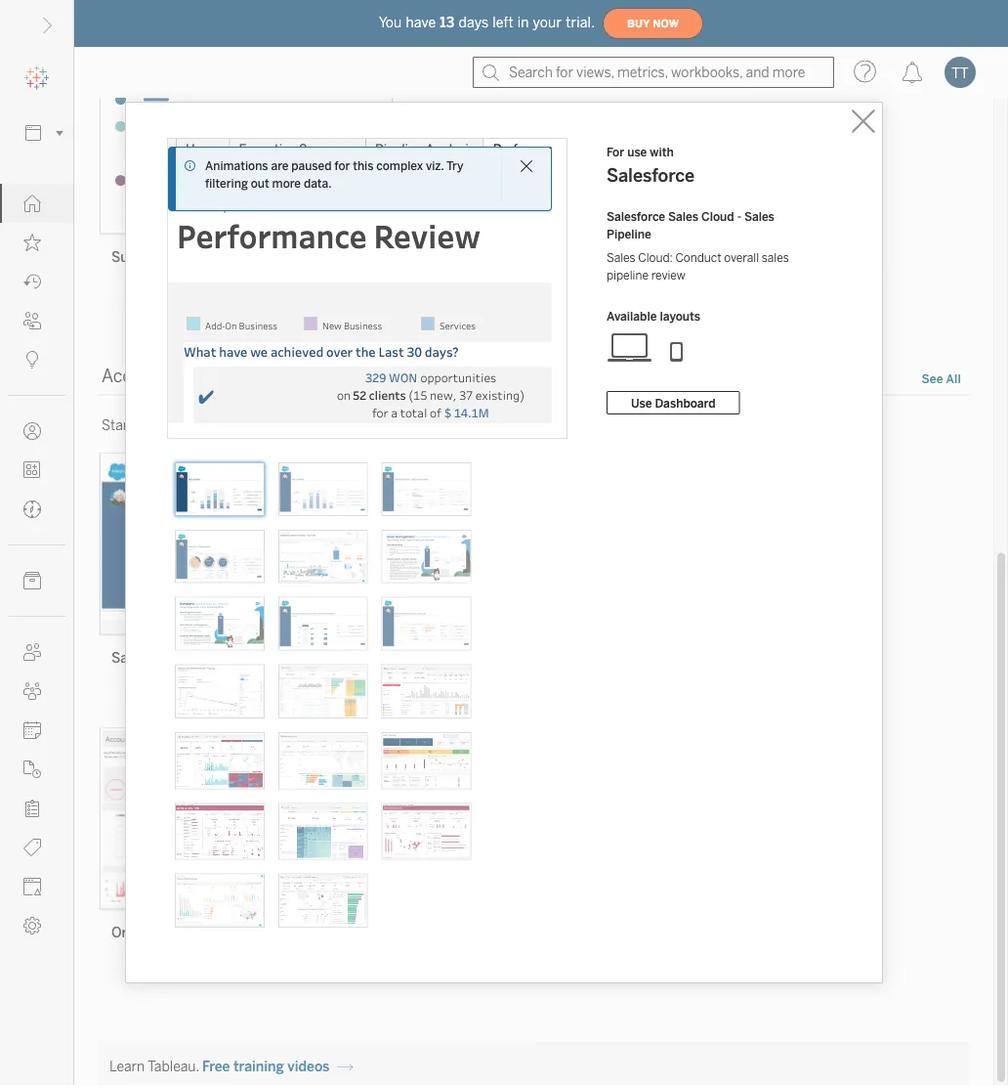 Task type: describe. For each thing, give the bounding box(es) containing it.
use dashboard button
[[607, 391, 741, 414]]

eloqua
[[157, 925, 201, 941]]

1 vertical spatial your
[[410, 417, 438, 433]]

layouts
[[660, 309, 701, 324]]

0 vertical spatial in
[[518, 14, 529, 31]]

free
[[202, 1059, 230, 1075]]

cloud:
[[639, 251, 673, 265]]

-
[[738, 210, 742, 224]]

salesforce opportunity tracking image
[[382, 664, 471, 719]]

for
[[607, 145, 625, 159]]

simply
[[304, 417, 348, 433]]

trial.
[[566, 14, 595, 31]]

videos
[[288, 1059, 330, 1075]]

start from a pre-built workbook. simply sign in to your data source, or use sample data to get started.
[[102, 417, 730, 433]]

available
[[607, 309, 657, 324]]

main navigation. press the up and down arrow keys to access links. element
[[0, 184, 73, 945]]

salesforce case tracking image
[[382, 732, 471, 789]]

all
[[947, 372, 962, 386]]

overall
[[725, 251, 760, 265]]

salesforce nonprofit program management image
[[175, 803, 265, 860]]

1 vertical spatial use
[[537, 417, 559, 433]]

left
[[493, 14, 514, 31]]

free training videos link
[[202, 1059, 353, 1076]]

salesforce sales cloud - sales pipeline image
[[175, 462, 265, 516]]

training
[[234, 1059, 284, 1075]]

flow
[[186, 250, 216, 266]]

pipeline
[[607, 268, 649, 283]]

salesforce for salesforce
[[111, 650, 179, 667]]

2 horizontal spatial sales
[[745, 210, 775, 224]]

1 horizontal spatial sales
[[669, 210, 699, 224]]

use dashboard
[[631, 396, 716, 410]]

get
[[658, 417, 678, 433]]

1 data from the left
[[441, 417, 469, 433]]

learn
[[109, 1059, 145, 1075]]

13
[[440, 14, 455, 31]]

with
[[650, 145, 674, 159]]

start
[[102, 417, 133, 433]]

days
[[459, 14, 489, 31]]

salesforce account tracking image
[[278, 803, 368, 860]]

built
[[206, 417, 233, 433]]

you have 13 days left in your trial.
[[379, 14, 595, 31]]

learn tableau.
[[109, 1059, 199, 1075]]

sales
[[762, 251, 790, 265]]

have
[[406, 14, 436, 31]]

salesforce sales cloud - weighted sales pipeline image
[[278, 462, 368, 516]]

from
[[136, 417, 166, 433]]

salesforce nonprofit fundraising image
[[175, 873, 265, 928]]

salesforce sales cloud - sales pipeline sales cloud: conduct overall sales pipeline review
[[607, 210, 790, 283]]

see all link
[[921, 369, 963, 390]]

salesforce education cloud - academic admissions process image
[[278, 597, 368, 651]]

dashboard
[[655, 396, 716, 410]]

salesforce nonprofit cloud - grant management image
[[382, 530, 471, 583]]

0 horizontal spatial in
[[380, 417, 391, 433]]

sample
[[562, 417, 608, 433]]

salesforce marketing leads image
[[278, 732, 368, 789]]

0 vertical spatial salesforce
[[607, 165, 695, 186]]

or
[[521, 417, 534, 433]]



Task type: vqa. For each thing, say whether or not it's contained in the screenshot.
'Mark'
no



Task type: locate. For each thing, give the bounding box(es) containing it.
1 vertical spatial salesforce
[[607, 210, 666, 224]]

in right left
[[518, 14, 529, 31]]

use right for
[[628, 145, 647, 159]]

your left trial.
[[533, 14, 562, 31]]

phone image
[[654, 331, 701, 363]]

pre-
[[180, 417, 206, 433]]

use
[[631, 396, 653, 410]]

in
[[518, 14, 529, 31], [380, 417, 391, 433]]

review
[[652, 268, 686, 283]]

right arrow image
[[337, 1060, 353, 1076]]

0 horizontal spatial data
[[441, 417, 469, 433]]

laptop image
[[607, 331, 654, 363]]

sign
[[351, 417, 377, 433]]

0 horizontal spatial to
[[394, 417, 407, 433]]

buy
[[628, 17, 650, 30]]

superstore
[[111, 250, 183, 266]]

to
[[394, 417, 407, 433], [642, 417, 655, 433]]

you
[[379, 14, 402, 31]]

salesforce
[[607, 165, 695, 186], [607, 210, 666, 224], [111, 650, 179, 667]]

1 horizontal spatial use
[[628, 145, 647, 159]]

your
[[533, 14, 562, 31], [410, 417, 438, 433]]

2 data from the left
[[611, 417, 639, 433]]

0 vertical spatial use
[[628, 145, 647, 159]]

1 horizontal spatial in
[[518, 14, 529, 31]]

pipeline
[[607, 227, 652, 241]]

oracle eloqua
[[111, 925, 201, 941]]

1 vertical spatial in
[[380, 417, 391, 433]]

conduct
[[676, 251, 722, 265]]

1 horizontal spatial your
[[533, 14, 562, 31]]

sales
[[669, 210, 699, 224], [745, 210, 775, 224], [607, 251, 636, 265]]

started.
[[681, 417, 730, 433]]

salesforce nonprofit cloud - donations image
[[175, 597, 265, 651]]

2 to from the left
[[642, 417, 655, 433]]

to left get
[[642, 417, 655, 433]]

sales right -
[[745, 210, 775, 224]]

accelerators
[[102, 366, 203, 387]]

navigation panel element
[[0, 59, 73, 945]]

for use with salesforce
[[607, 145, 695, 186]]

available layouts
[[607, 309, 701, 324]]

use inside for use with salesforce
[[628, 145, 647, 159]]

data
[[441, 417, 469, 433], [611, 417, 639, 433]]

salesforce admin insights image
[[278, 530, 368, 583]]

to right sign
[[394, 417, 407, 433]]

oracle
[[111, 925, 153, 941]]

superstore flow
[[111, 250, 216, 266]]

1 horizontal spatial data
[[611, 417, 639, 433]]

salesforce consumer goods cloud - key account management image
[[175, 530, 265, 583]]

salesforce net zero cloud what-if image
[[175, 664, 265, 719]]

a
[[170, 417, 177, 433]]

data left "source,"
[[441, 417, 469, 433]]

0 horizontal spatial your
[[410, 417, 438, 433]]

tableau.
[[148, 1059, 199, 1075]]

salesforce open pipeline image
[[278, 664, 368, 719]]

salesforce service cloud - voice call image
[[382, 597, 471, 651]]

in right sign
[[380, 417, 391, 433]]

your right sign
[[410, 417, 438, 433]]

0 vertical spatial your
[[533, 14, 562, 31]]

2 vertical spatial salesforce
[[111, 650, 179, 667]]

salesforce service cloud - service desk image
[[382, 462, 471, 516]]

see all
[[922, 372, 962, 386]]

salesforce nonprofit case management image
[[382, 803, 471, 860]]

free training videos
[[202, 1059, 330, 1075]]

use right or
[[537, 417, 559, 433]]

1 horizontal spatial to
[[642, 417, 655, 433]]

salesforce inside salesforce sales cloud - sales pipeline sales cloud: conduct overall sales pipeline review
[[607, 210, 666, 224]]

sales left cloud at the right of the page
[[669, 210, 699, 224]]

salesforce top accounts image
[[278, 873, 368, 928]]

0 horizontal spatial sales
[[607, 251, 636, 265]]

data down use
[[611, 417, 639, 433]]

1 to from the left
[[394, 417, 407, 433]]

buy now
[[628, 17, 679, 30]]

0 horizontal spatial use
[[537, 417, 559, 433]]

source,
[[472, 417, 518, 433]]

buy now button
[[603, 8, 704, 39]]

marketo
[[438, 650, 491, 667]]

now
[[653, 17, 679, 30]]

salesforce opportunity overview image
[[175, 732, 265, 789]]

workbook.
[[236, 417, 301, 433]]

cloud
[[702, 210, 735, 224]]

salesforce for salesforce sales cloud - sales pipeline sales cloud: conduct overall sales pipeline review
[[607, 210, 666, 224]]

sales up pipeline
[[607, 251, 636, 265]]

use
[[628, 145, 647, 159], [537, 417, 559, 433]]

see
[[922, 372, 944, 386]]



